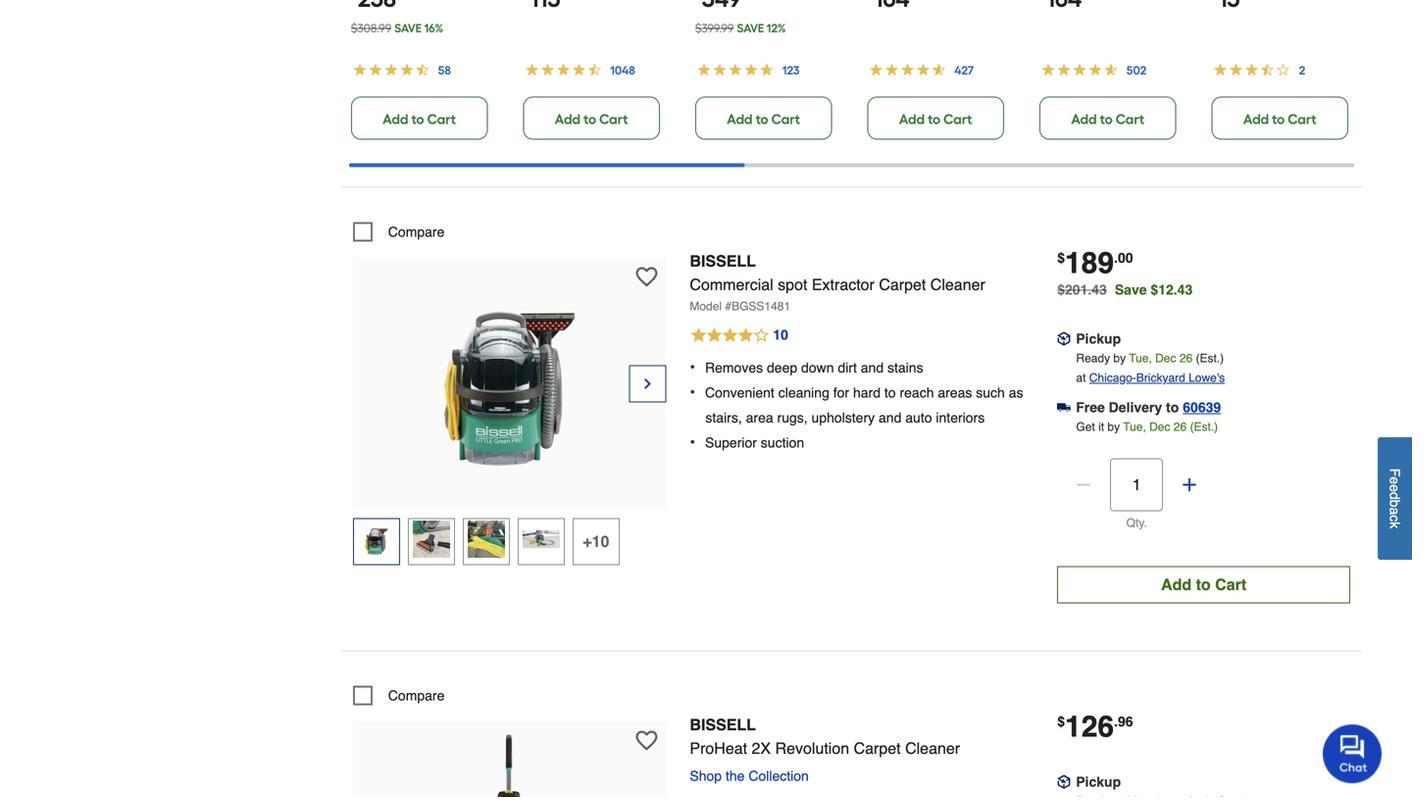 Task type: locate. For each thing, give the bounding box(es) containing it.
cart for sixth add to cart link from right
[[427, 111, 456, 127]]

carpet inside bissell proheat 2x revolution carpet cleaner
[[854, 739, 901, 758]]

• left superior
[[690, 433, 695, 451]]

to inside • removes deep down dirt and stains • convenient cleaning for hard to reach areas such as stairs, area rugs, upholstery and auto interiors • superior suction
[[885, 385, 896, 401]]

cleaner inside bissell commercial spot extractor carpet cleaner model # bgss1481
[[931, 275, 986, 294]]

thumbnail image
[[358, 521, 395, 558], [413, 521, 450, 558], [468, 521, 505, 558], [523, 521, 560, 558]]

0 vertical spatial pickup
[[1076, 331, 1121, 347]]

add to cart
[[383, 111, 456, 127], [555, 111, 628, 127], [727, 111, 800, 127], [899, 111, 972, 127], [1071, 111, 1145, 127], [1244, 111, 1317, 127], [1161, 576, 1247, 594]]

carpet for extractor
[[879, 275, 926, 294]]

such
[[976, 385, 1005, 401]]

$ up pickup image
[[1058, 714, 1065, 730]]

dec
[[1156, 351, 1176, 365], [1150, 420, 1171, 434]]

pickup
[[1076, 331, 1121, 347], [1076, 774, 1121, 790]]

actual price $189.00 element
[[1058, 246, 1133, 280]]

at
[[1076, 371, 1086, 385]]

0 vertical spatial bissell
[[690, 252, 756, 270]]

compare for commercial spot extractor carpet cleaner
[[388, 224, 445, 240]]

rugs,
[[777, 410, 808, 426]]

1 vertical spatial (est.)
[[1190, 420, 1218, 434]]

upholstery
[[812, 410, 875, 426]]

stairs,
[[706, 410, 742, 426]]

1 save from the left
[[395, 21, 422, 35]]

ready by tue, dec 26 (est.) at chicago-brickyard lowe's
[[1076, 351, 1225, 385]]

e up the 'd'
[[1387, 477, 1403, 484]]

2 pickup from the top
[[1076, 774, 1121, 790]]

cart
[[427, 111, 456, 127], [599, 111, 628, 127], [772, 111, 800, 127], [944, 111, 972, 127], [1116, 111, 1145, 127], [1288, 111, 1317, 127], [1215, 576, 1247, 594]]

chat invite button image
[[1323, 724, 1383, 784]]

reach
[[900, 385, 934, 401]]

1 add to cart link from the left
[[351, 96, 488, 140]]

• removes deep down dirt and stains • convenient cleaning for hard to reach areas such as stairs, area rugs, upholstery and auto interiors • superior suction
[[690, 358, 1023, 451]]

bissell inside bissell commercial spot extractor carpet cleaner model # bgss1481
[[690, 252, 756, 270]]

auto
[[906, 410, 932, 426]]

tue,
[[1129, 351, 1152, 365], [1123, 420, 1146, 434]]

dirt
[[838, 360, 857, 376]]

Stepper number input field with increment and decrement buttons number field
[[1110, 458, 1163, 511]]

$ up $201.43
[[1058, 250, 1065, 266]]

$ inside $ 126 .96
[[1058, 714, 1065, 730]]

by right it
[[1108, 420, 1120, 434]]

removes
[[705, 360, 763, 376]]

truck filled image
[[1058, 401, 1071, 414]]

2 add to cart link from the left
[[523, 96, 660, 140]]

2 save from the left
[[737, 21, 764, 35]]

add to cart inside add to cart "button"
[[1161, 576, 1247, 594]]

0 vertical spatial carpet
[[879, 275, 926, 294]]

2x
[[752, 739, 771, 758]]

save
[[1115, 282, 1147, 298]]

down
[[801, 360, 834, 376]]

cart for fourth add to cart link from the right
[[772, 111, 800, 127]]

add inside "button"
[[1161, 576, 1192, 594]]

tue, inside ready by tue, dec 26 (est.) at chicago-brickyard lowe's
[[1129, 351, 1152, 365]]

10 button
[[690, 324, 1034, 348]]

1 compare from the top
[[388, 224, 445, 240]]

interiors
[[936, 410, 985, 426]]

add to cart list item
[[351, 0, 492, 140], [523, 0, 664, 140], [695, 0, 836, 140], [867, 0, 1008, 140], [1040, 0, 1180, 140], [1212, 0, 1352, 140]]

1 gallery item 0 image from the top
[[402, 267, 617, 483]]

0 horizontal spatial save
[[395, 21, 422, 35]]

deep
[[767, 360, 798, 376]]

• right chevron right image
[[690, 383, 695, 401]]

189
[[1065, 246, 1114, 280]]

1 vertical spatial •
[[690, 383, 695, 401]]

cleaner inside bissell proheat 2x revolution carpet cleaner
[[905, 739, 960, 758]]

dec up brickyard
[[1156, 351, 1176, 365]]

1 vertical spatial $
[[1058, 714, 1065, 730]]

1 vertical spatial by
[[1108, 420, 1120, 434]]

dec inside ready by tue, dec 26 (est.) at chicago-brickyard lowe's
[[1156, 351, 1176, 365]]

to
[[411, 111, 424, 127], [584, 111, 596, 127], [756, 111, 769, 127], [928, 111, 941, 127], [1100, 111, 1113, 127], [1272, 111, 1285, 127], [885, 385, 896, 401], [1166, 400, 1179, 415], [1196, 576, 1211, 594]]

delivery
[[1109, 400, 1162, 415]]

dec down free delivery to 60639
[[1150, 420, 1171, 434]]

e up b
[[1387, 484, 1403, 492]]

cleaner for bissell proheat 2x revolution carpet cleaner
[[905, 739, 960, 758]]

• left removes
[[690, 358, 695, 376]]

1 vertical spatial compare
[[388, 688, 445, 704]]

carpet right revolution
[[854, 739, 901, 758]]

add
[[383, 111, 408, 127], [555, 111, 581, 127], [727, 111, 753, 127], [899, 111, 925, 127], [1071, 111, 1097, 127], [1244, 111, 1269, 127], [1161, 576, 1192, 594]]

0 vertical spatial 26
[[1180, 351, 1193, 365]]

0 vertical spatial by
[[1114, 351, 1126, 365]]

1 vertical spatial 26
[[1174, 420, 1187, 434]]

and left auto
[[879, 410, 902, 426]]

1 vertical spatial dec
[[1150, 420, 1171, 434]]

0 vertical spatial cleaner
[[931, 275, 986, 294]]

to for 4th add to cart list item from the right
[[756, 111, 769, 127]]

0 vertical spatial compare
[[388, 224, 445, 240]]

proheat
[[690, 739, 747, 758]]

bissell inside bissell proheat 2x revolution carpet cleaner
[[690, 716, 756, 734]]

cart inside "button"
[[1215, 576, 1247, 594]]

to for fifth add to cart list item from left
[[1100, 111, 1113, 127]]

0 vertical spatial and
[[861, 360, 884, 376]]

26
[[1180, 351, 1193, 365], [1174, 420, 1187, 434]]

add to cart link
[[351, 96, 488, 140], [523, 96, 660, 140], [695, 96, 832, 140], [867, 96, 1004, 140], [1040, 96, 1176, 140], [1212, 96, 1349, 140]]

compare inside 1000891942 element
[[388, 688, 445, 704]]

save
[[395, 21, 422, 35], [737, 21, 764, 35]]

26 up lowe's
[[1180, 351, 1193, 365]]

f e e d b a c k button
[[1378, 437, 1412, 560]]

12%
[[767, 21, 786, 35]]

areas
[[938, 385, 972, 401]]

•
[[690, 358, 695, 376], [690, 383, 695, 401], [690, 433, 695, 451]]

by inside ready by tue, dec 26 (est.) at chicago-brickyard lowe's
[[1114, 351, 1126, 365]]

26 down 60639 'button'
[[1174, 420, 1187, 434]]

save left '12%'
[[737, 21, 764, 35]]

to for 1st add to cart list item from the left
[[411, 111, 424, 127]]

tue, up chicago-brickyard lowe's button
[[1129, 351, 1152, 365]]

pickup for pickup image
[[1076, 774, 1121, 790]]

2 vertical spatial •
[[690, 433, 695, 451]]

3 thumbnail image from the left
[[468, 521, 505, 558]]

1 vertical spatial bissell
[[690, 716, 756, 734]]

0 vertical spatial dec
[[1156, 351, 1176, 365]]

(est.)
[[1196, 351, 1224, 365], [1190, 420, 1218, 434]]

$ inside $ 189 .00
[[1058, 250, 1065, 266]]

$ for 126
[[1058, 714, 1065, 730]]

bissell up "commercial"
[[690, 252, 756, 270]]

revolution
[[775, 739, 850, 758]]

convenient
[[705, 385, 775, 401]]

gallery item 0 image
[[402, 267, 617, 483], [402, 731, 617, 797]]

add to cart for sixth add to cart link from right
[[383, 111, 456, 127]]

(est.) down 60639 'button'
[[1190, 420, 1218, 434]]

pickup up ready
[[1076, 331, 1121, 347]]

0 vertical spatial gallery item 0 image
[[402, 267, 617, 483]]

by
[[1114, 351, 1126, 365], [1108, 420, 1120, 434]]

0 vertical spatial •
[[690, 358, 695, 376]]

tue, down delivery
[[1123, 420, 1146, 434]]

k
[[1387, 522, 1403, 529]]

carpet inside bissell commercial spot extractor carpet cleaner model # bgss1481
[[879, 275, 926, 294]]

2 gallery item 0 image from the top
[[402, 731, 617, 797]]

2 bissell from the top
[[690, 716, 756, 734]]

carpet
[[879, 275, 926, 294], [854, 739, 901, 758]]

shop
[[690, 768, 722, 784]]

60639
[[1183, 400, 1221, 415]]

0 vertical spatial tue,
[[1129, 351, 1152, 365]]

4 add to cart list item from the left
[[867, 0, 1008, 140]]

$201.43 save $12.43
[[1058, 282, 1193, 298]]

add for 1st add to cart link from right
[[1244, 111, 1269, 127]]

cart for 1st add to cart link from right
[[1288, 111, 1317, 127]]

bissell
[[690, 252, 756, 270], [690, 716, 756, 734]]

1 pickup from the top
[[1076, 331, 1121, 347]]

$
[[1058, 250, 1065, 266], [1058, 714, 1065, 730]]

e
[[1387, 477, 1403, 484], [1387, 484, 1403, 492]]

to for second add to cart list item from the left
[[584, 111, 596, 127]]

$ for 189
[[1058, 250, 1065, 266]]

1000386477 element
[[353, 222, 445, 242]]

1 $ from the top
[[1058, 250, 1065, 266]]

cart for second add to cart link from left
[[599, 111, 628, 127]]

1 add to cart list item from the left
[[351, 0, 492, 140]]

save left "16%"
[[395, 21, 422, 35]]

carpet right extractor
[[879, 275, 926, 294]]

add for sixth add to cart link from right
[[383, 111, 408, 127]]

2 $ from the top
[[1058, 714, 1065, 730]]

a
[[1387, 507, 1403, 515]]

carpet for revolution
[[854, 739, 901, 758]]

f e e d b a c k
[[1387, 468, 1403, 529]]

cleaner
[[931, 275, 986, 294], [905, 739, 960, 758]]

for
[[833, 385, 849, 401]]

qty.
[[1127, 516, 1147, 530]]

4 add to cart link from the left
[[867, 96, 1004, 140]]

compare inside '1000386477' "element"
[[388, 224, 445, 240]]

(est.) up lowe's
[[1196, 351, 1224, 365]]

$201.43
[[1058, 282, 1107, 298]]

1 vertical spatial pickup
[[1076, 774, 1121, 790]]

0 vertical spatial $
[[1058, 250, 1065, 266]]

2 • from the top
[[690, 383, 695, 401]]

pickup image
[[1058, 775, 1071, 789]]

b
[[1387, 500, 1403, 507]]

0 vertical spatial (est.)
[[1196, 351, 1224, 365]]

2 compare from the top
[[388, 688, 445, 704]]

pickup right pickup image
[[1076, 774, 1121, 790]]

add for 4th add to cart link from the left
[[899, 111, 925, 127]]

1 vertical spatial gallery item 0 image
[[402, 731, 617, 797]]

3 • from the top
[[690, 433, 695, 451]]

1 vertical spatial cleaner
[[905, 739, 960, 758]]

1 bissell from the top
[[690, 252, 756, 270]]

1 vertical spatial carpet
[[854, 739, 901, 758]]

compare for proheat 2x revolution carpet cleaner
[[388, 688, 445, 704]]

cleaner for bissell commercial spot extractor carpet cleaner model # bgss1481
[[931, 275, 986, 294]]

#
[[725, 300, 732, 313]]

compare
[[388, 224, 445, 240], [388, 688, 445, 704]]

5 add to cart list item from the left
[[1040, 0, 1180, 140]]

1 horizontal spatial save
[[737, 21, 764, 35]]

+10 button
[[573, 518, 620, 565]]

$308.99 save 16%
[[351, 21, 443, 35]]

bissell proheat 2x revolution carpet cleaner
[[690, 716, 960, 758]]

by up chicago-
[[1114, 351, 1126, 365]]

brickyard
[[1137, 371, 1186, 385]]

bissell up proheat
[[690, 716, 756, 734]]

and right dirt
[[861, 360, 884, 376]]

and
[[861, 360, 884, 376], [879, 410, 902, 426]]



Task type: describe. For each thing, give the bounding box(es) containing it.
ready
[[1076, 351, 1110, 365]]

save for save 16%
[[395, 21, 422, 35]]

area
[[746, 410, 773, 426]]

to inside add to cart "button"
[[1196, 576, 1211, 594]]

$ 189 .00
[[1058, 246, 1133, 280]]

as
[[1009, 385, 1023, 401]]

2 thumbnail image from the left
[[413, 521, 450, 558]]

chicago-brickyard lowe's button
[[1089, 368, 1225, 388]]

get it by tue, dec 26 (est.)
[[1076, 420, 1218, 434]]

3 add to cart list item from the left
[[695, 0, 836, 140]]

free delivery to 60639
[[1076, 400, 1221, 415]]

stains
[[888, 360, 923, 376]]

bissell for commercial
[[690, 252, 756, 270]]

5 add to cart link from the left
[[1040, 96, 1176, 140]]

126
[[1065, 710, 1114, 744]]

it
[[1099, 420, 1104, 434]]

6 add to cart link from the left
[[1212, 96, 1349, 140]]

spot
[[778, 275, 808, 294]]

add to cart for 4th add to cart link from the left
[[899, 111, 972, 127]]

$308.99
[[351, 21, 391, 35]]

plus image
[[1180, 475, 1200, 495]]

suction
[[761, 435, 804, 451]]

f
[[1387, 468, 1403, 477]]

hard
[[853, 385, 881, 401]]

26 inside ready by tue, dec 26 (est.) at chicago-brickyard lowe's
[[1180, 351, 1193, 365]]

pickup for pickup icon
[[1076, 331, 1121, 347]]

minus image
[[1074, 475, 1094, 495]]

16%
[[424, 21, 443, 35]]

add to cart for fourth add to cart link from the right
[[727, 111, 800, 127]]

d
[[1387, 492, 1403, 500]]

chevron right image
[[640, 374, 656, 394]]

superior
[[705, 435, 757, 451]]

free
[[1076, 400, 1105, 415]]

shop the collection
[[690, 768, 809, 784]]

2 e from the top
[[1387, 484, 1403, 492]]

bissell commercial spot extractor carpet cleaner model # bgss1481
[[690, 252, 986, 313]]

3 add to cart link from the left
[[695, 96, 832, 140]]

add for second add to cart link from left
[[555, 111, 581, 127]]

10
[[773, 327, 789, 343]]

the
[[726, 768, 745, 784]]

save for save 12%
[[737, 21, 764, 35]]

add to cart for fifth add to cart link from left
[[1071, 111, 1145, 127]]

heart outline image
[[636, 266, 658, 288]]

1 thumbnail image from the left
[[358, 521, 395, 558]]

+10
[[583, 532, 609, 551]]

$399.99
[[695, 21, 734, 35]]

c
[[1387, 515, 1403, 522]]

commercial
[[690, 275, 774, 294]]

6 add to cart list item from the left
[[1212, 0, 1352, 140]]

get
[[1076, 420, 1095, 434]]

add to cart for 1st add to cart link from right
[[1244, 111, 1317, 127]]

was price $201.43 element
[[1058, 277, 1115, 298]]

1 e from the top
[[1387, 477, 1403, 484]]

(est.) inside ready by tue, dec 26 (est.) at chicago-brickyard lowe's
[[1196, 351, 1224, 365]]

4 thumbnail image from the left
[[523, 521, 560, 558]]

1000891942 element
[[353, 686, 445, 706]]

pickup image
[[1058, 332, 1071, 346]]

heart outline image
[[636, 730, 658, 752]]

.96
[[1114, 714, 1133, 730]]

collection
[[749, 768, 809, 784]]

lowe's
[[1189, 371, 1225, 385]]

add to cart for second add to cart link from left
[[555, 111, 628, 127]]

1 • from the top
[[690, 358, 695, 376]]

1 vertical spatial tue,
[[1123, 420, 1146, 434]]

2 add to cart list item from the left
[[523, 0, 664, 140]]

chicago-
[[1089, 371, 1137, 385]]

extractor
[[812, 275, 875, 294]]

to for 4th add to cart list item
[[928, 111, 941, 127]]

$12.43
[[1151, 282, 1193, 298]]

add for fourth add to cart link from the right
[[727, 111, 753, 127]]

bgss1481
[[732, 300, 791, 313]]

shop the collection link
[[690, 768, 817, 784]]

model
[[690, 300, 722, 313]]

1 vertical spatial and
[[879, 410, 902, 426]]

actual price $126.96 element
[[1058, 710, 1133, 744]]

$399.99 save 12%
[[695, 21, 786, 35]]

cart for fifth add to cart link from left
[[1116, 111, 1145, 127]]

4 stars image
[[690, 324, 790, 348]]

cleaning
[[778, 385, 830, 401]]

to for first add to cart list item from the right
[[1272, 111, 1285, 127]]

add to cart button
[[1058, 566, 1351, 604]]

$ 126 .96
[[1058, 710, 1133, 744]]

.00
[[1114, 250, 1133, 266]]

60639 button
[[1183, 398, 1221, 417]]

bissell for proheat
[[690, 716, 756, 734]]

add for fifth add to cart link from left
[[1071, 111, 1097, 127]]

cart for 4th add to cart link from the left
[[944, 111, 972, 127]]



Task type: vqa. For each thing, say whether or not it's contained in the screenshot.
Add to Cart
yes



